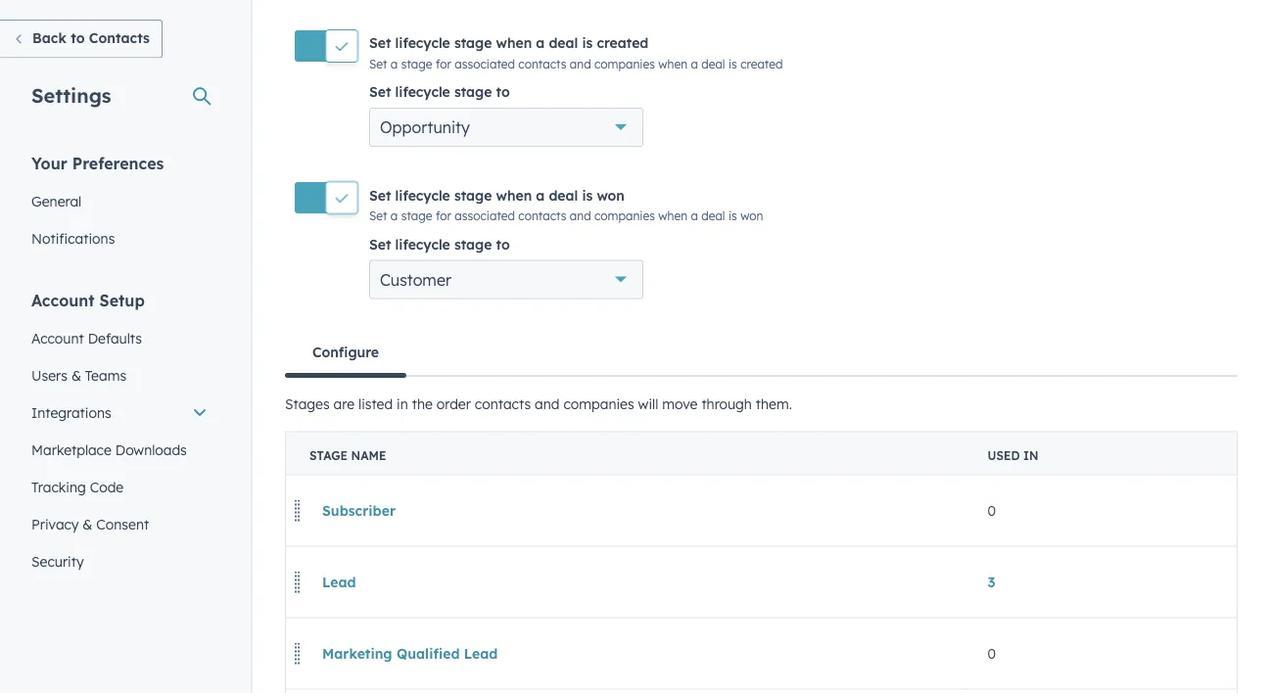 Task type: vqa. For each thing, say whether or not it's contained in the screenshot.
Back to meetings "button"
no



Task type: describe. For each thing, give the bounding box(es) containing it.
set lifecycle stage when a deal is created set a stage for associated contacts and companies when a deal is created
[[369, 34, 783, 71]]

security link
[[20, 543, 219, 580]]

associated for opportunity
[[455, 56, 515, 71]]

account for account setup
[[31, 290, 95, 310]]

set lifecycle stage to for opportunity
[[369, 83, 510, 101]]

and for opportunity
[[570, 56, 591, 71]]

5 set from the top
[[369, 209, 387, 223]]

subscriber
[[322, 502, 396, 519]]

2 vertical spatial and
[[535, 395, 560, 412]]

marketplace downloads
[[31, 441, 187, 458]]

stage name
[[310, 448, 386, 463]]

general
[[31, 192, 82, 210]]

set lifecycle stage to for customer
[[369, 236, 510, 253]]

companies for customer
[[595, 209, 655, 223]]

1 vertical spatial in
[[1024, 448, 1039, 463]]

to for opportunity
[[496, 83, 510, 101]]

tracking code
[[31, 479, 124, 496]]

to for customer
[[496, 236, 510, 253]]

opportunity button
[[369, 108, 644, 147]]

customer
[[380, 270, 451, 289]]

stage
[[310, 448, 348, 463]]

set lifecycle stage when a deal is won set a stage for associated contacts and companies when a deal is won
[[369, 187, 764, 223]]

companies inside tab panel
[[564, 395, 634, 412]]

contacts
[[89, 29, 150, 47]]

your preferences element
[[20, 152, 219, 257]]

0 vertical spatial to
[[71, 29, 85, 47]]

subscriber button
[[310, 491, 409, 530]]

move
[[662, 395, 698, 412]]

used in
[[988, 448, 1039, 463]]

stages are listed in the order contacts and companies will move through them.
[[285, 395, 792, 412]]

security
[[31, 553, 84, 570]]

marketing qualified lead
[[322, 645, 498, 662]]

are
[[334, 395, 355, 412]]

lifecycle inside set lifecycle stage when a deal is created set a stage for associated contacts and companies when a deal is created
[[395, 34, 450, 52]]

order
[[437, 395, 471, 412]]

users & teams link
[[20, 357, 219, 394]]

your preferences
[[31, 153, 164, 173]]

1 vertical spatial won
[[741, 209, 764, 223]]

0 for marketing qualified lead
[[988, 645, 996, 662]]

for for customer
[[436, 209, 452, 223]]

0 vertical spatial created
[[597, 34, 649, 52]]

listed
[[359, 395, 393, 412]]

integrations
[[31, 404, 111, 421]]

account setup
[[31, 290, 145, 310]]

your
[[31, 153, 67, 173]]

settings
[[31, 83, 111, 107]]

privacy & consent link
[[20, 506, 219, 543]]

marketplace
[[31, 441, 112, 458]]

consent
[[96, 516, 149, 533]]

users & teams
[[31, 367, 126, 384]]

0 for subscriber
[[988, 502, 996, 519]]

downloads
[[115, 441, 187, 458]]

lifecycle inside set lifecycle stage when a deal is won set a stage for associated contacts and companies when a deal is won
[[395, 187, 450, 204]]



Task type: locate. For each thing, give the bounding box(es) containing it.
1 for from the top
[[436, 56, 452, 71]]

to up customer popup button
[[496, 236, 510, 253]]

set lifecycle stage to
[[369, 83, 510, 101], [369, 236, 510, 253]]

marketplace downloads link
[[20, 432, 219, 469]]

and up customer popup button
[[570, 209, 591, 223]]

for for opportunity
[[436, 56, 452, 71]]

used
[[988, 448, 1020, 463]]

account up users
[[31, 330, 84, 347]]

& right privacy
[[83, 516, 92, 533]]

lead button
[[310, 563, 369, 602]]

1 vertical spatial companies
[[595, 209, 655, 223]]

0 vertical spatial won
[[597, 187, 625, 204]]

through
[[702, 395, 752, 412]]

4 lifecycle from the top
[[395, 236, 450, 253]]

0 vertical spatial and
[[570, 56, 591, 71]]

0 vertical spatial set lifecycle stage to
[[369, 83, 510, 101]]

opportunity
[[380, 118, 470, 137]]

4 set from the top
[[369, 187, 391, 204]]

0 vertical spatial account
[[31, 290, 95, 310]]

6 set from the top
[[369, 236, 391, 253]]

0 horizontal spatial lead
[[322, 574, 356, 591]]

lead
[[322, 574, 356, 591], [464, 645, 498, 662]]

account defaults link
[[20, 320, 219, 357]]

contacts up customer popup button
[[519, 209, 567, 223]]

stage
[[454, 34, 492, 52], [401, 56, 433, 71], [454, 83, 492, 101], [454, 187, 492, 204], [401, 209, 433, 223], [454, 236, 492, 253]]

&
[[71, 367, 81, 384], [83, 516, 92, 533]]

will
[[638, 395, 659, 412]]

and
[[570, 56, 591, 71], [570, 209, 591, 223], [535, 395, 560, 412]]

and inside set lifecycle stage when a deal is created set a stage for associated contacts and companies when a deal is created
[[570, 56, 591, 71]]

and right order
[[535, 395, 560, 412]]

contacts inside set lifecycle stage when a deal is created set a stage for associated contacts and companies when a deal is created
[[519, 56, 567, 71]]

1 vertical spatial created
[[741, 56, 783, 71]]

0 down "used" on the right
[[988, 502, 996, 519]]

1 vertical spatial lead
[[464, 645, 498, 662]]

configure link
[[285, 329, 406, 378]]

associated inside set lifecycle stage when a deal is won set a stage for associated contacts and companies when a deal is won
[[455, 209, 515, 223]]

contacts
[[519, 56, 567, 71], [519, 209, 567, 223], [475, 395, 531, 412]]

associated up opportunity popup button
[[455, 56, 515, 71]]

in left the the
[[397, 395, 408, 412]]

defaults
[[88, 330, 142, 347]]

0
[[988, 502, 996, 519], [988, 645, 996, 662]]

1 vertical spatial set lifecycle stage to
[[369, 236, 510, 253]]

and for customer
[[570, 209, 591, 223]]

2 vertical spatial to
[[496, 236, 510, 253]]

0 vertical spatial companies
[[595, 56, 655, 71]]

account up account defaults
[[31, 290, 95, 310]]

associated up customer popup button
[[455, 209, 515, 223]]

lead up marketing
[[322, 574, 356, 591]]

2 vertical spatial companies
[[564, 395, 634, 412]]

privacy & consent
[[31, 516, 149, 533]]

contacts up opportunity popup button
[[519, 56, 567, 71]]

account for account defaults
[[31, 330, 84, 347]]

notifications link
[[20, 220, 219, 257]]

1 set lifecycle stage to from the top
[[369, 83, 510, 101]]

account setup element
[[20, 289, 219, 580]]

contacts inside set lifecycle stage when a deal is won set a stage for associated contacts and companies when a deal is won
[[519, 209, 567, 223]]

contacts for opportunity
[[519, 56, 567, 71]]

2 associated from the top
[[455, 209, 515, 223]]

0 vertical spatial contacts
[[519, 56, 567, 71]]

companies
[[595, 56, 655, 71], [595, 209, 655, 223], [564, 395, 634, 412]]

1 account from the top
[[31, 290, 95, 310]]

deal
[[549, 34, 578, 52], [702, 56, 725, 71], [549, 187, 578, 204], [702, 209, 725, 223]]

configure
[[312, 343, 379, 360]]

companies for opportunity
[[595, 56, 655, 71]]

back to contacts
[[32, 29, 150, 47]]

1 vertical spatial associated
[[455, 209, 515, 223]]

in
[[397, 395, 408, 412], [1024, 448, 1039, 463]]

associated inside set lifecycle stage when a deal is created set a stage for associated contacts and companies when a deal is created
[[455, 56, 515, 71]]

0 vertical spatial &
[[71, 367, 81, 384]]

1 set from the top
[[369, 34, 391, 52]]

the
[[412, 395, 433, 412]]

1 horizontal spatial won
[[741, 209, 764, 223]]

associated
[[455, 56, 515, 71], [455, 209, 515, 223]]

setup
[[99, 290, 145, 310]]

stages
[[285, 395, 330, 412]]

tracking code link
[[20, 469, 219, 506]]

created
[[597, 34, 649, 52], [741, 56, 783, 71]]

0 horizontal spatial won
[[597, 187, 625, 204]]

tab panel
[[285, 376, 1238, 694]]

0 horizontal spatial in
[[397, 395, 408, 412]]

set
[[369, 34, 391, 52], [369, 56, 387, 71], [369, 83, 391, 101], [369, 187, 391, 204], [369, 209, 387, 223], [369, 236, 391, 253]]

lead right the qualified
[[464, 645, 498, 662]]

1 associated from the top
[[455, 56, 515, 71]]

1 vertical spatial for
[[436, 209, 452, 223]]

tracking
[[31, 479, 86, 496]]

qualified
[[397, 645, 460, 662]]

lead inside button
[[464, 645, 498, 662]]

to up opportunity popup button
[[496, 83, 510, 101]]

integrations button
[[20, 394, 219, 432]]

when
[[496, 34, 532, 52], [659, 56, 688, 71], [496, 187, 532, 204], [659, 209, 688, 223]]

account defaults
[[31, 330, 142, 347]]

code
[[90, 479, 124, 496]]

1 vertical spatial account
[[31, 330, 84, 347]]

2 0 from the top
[[988, 645, 996, 662]]

lead inside "button"
[[322, 574, 356, 591]]

3 set from the top
[[369, 83, 391, 101]]

2 lifecycle from the top
[[395, 83, 450, 101]]

back to contacts link
[[0, 20, 162, 58]]

0 horizontal spatial &
[[71, 367, 81, 384]]

2 for from the top
[[436, 209, 452, 223]]

& for users
[[71, 367, 81, 384]]

0 vertical spatial associated
[[455, 56, 515, 71]]

1 horizontal spatial created
[[741, 56, 783, 71]]

a
[[536, 34, 545, 52], [391, 56, 398, 71], [691, 56, 698, 71], [536, 187, 545, 204], [391, 209, 398, 223], [691, 209, 698, 223]]

name
[[351, 448, 386, 463]]

for inside set lifecycle stage when a deal is won set a stage for associated contacts and companies when a deal is won
[[436, 209, 452, 223]]

2 account from the top
[[31, 330, 84, 347]]

2 vertical spatial contacts
[[475, 395, 531, 412]]

preferences
[[72, 153, 164, 173]]

0 vertical spatial lead
[[322, 574, 356, 591]]

3 button
[[988, 574, 996, 591]]

0 vertical spatial for
[[436, 56, 452, 71]]

1 horizontal spatial lead
[[464, 645, 498, 662]]

and inside set lifecycle stage when a deal is won set a stage for associated contacts and companies when a deal is won
[[570, 209, 591, 223]]

contacts for customer
[[519, 209, 567, 223]]

companies inside set lifecycle stage when a deal is won set a stage for associated contacts and companies when a deal is won
[[595, 209, 655, 223]]

1 0 from the top
[[988, 502, 996, 519]]

and up opportunity popup button
[[570, 56, 591, 71]]

marketing qualified lead button
[[310, 634, 511, 673]]

0 horizontal spatial created
[[597, 34, 649, 52]]

account inside account defaults "link"
[[31, 330, 84, 347]]

account
[[31, 290, 95, 310], [31, 330, 84, 347]]

& right users
[[71, 367, 81, 384]]

& for privacy
[[83, 516, 92, 533]]

0 vertical spatial 0
[[988, 502, 996, 519]]

is
[[582, 34, 593, 52], [729, 56, 737, 71], [582, 187, 593, 204], [729, 209, 737, 223]]

3 lifecycle from the top
[[395, 187, 450, 204]]

for inside set lifecycle stage when a deal is created set a stage for associated contacts and companies when a deal is created
[[436, 56, 452, 71]]

back
[[32, 29, 67, 47]]

1 vertical spatial to
[[496, 83, 510, 101]]

associated for customer
[[455, 209, 515, 223]]

lifecycle
[[395, 34, 450, 52], [395, 83, 450, 101], [395, 187, 450, 204], [395, 236, 450, 253]]

privacy
[[31, 516, 79, 533]]

1 horizontal spatial &
[[83, 516, 92, 533]]

3
[[988, 574, 996, 591]]

1 vertical spatial contacts
[[519, 209, 567, 223]]

general link
[[20, 183, 219, 220]]

users
[[31, 367, 68, 384]]

customer button
[[369, 260, 644, 299]]

to right back
[[71, 29, 85, 47]]

for up "customer"
[[436, 209, 452, 223]]

1 lifecycle from the top
[[395, 34, 450, 52]]

1 horizontal spatial in
[[1024, 448, 1039, 463]]

set lifecycle stage to up opportunity
[[369, 83, 510, 101]]

teams
[[85, 367, 126, 384]]

for
[[436, 56, 452, 71], [436, 209, 452, 223]]

1 vertical spatial &
[[83, 516, 92, 533]]

companies inside set lifecycle stage when a deal is created set a stage for associated contacts and companies when a deal is created
[[595, 56, 655, 71]]

in right "used" on the right
[[1024, 448, 1039, 463]]

won
[[597, 187, 625, 204], [741, 209, 764, 223]]

& inside 'link'
[[83, 516, 92, 533]]

marketing
[[322, 645, 392, 662]]

2 set from the top
[[369, 56, 387, 71]]

for up opportunity
[[436, 56, 452, 71]]

notifications
[[31, 230, 115, 247]]

set lifecycle stage to up "customer"
[[369, 236, 510, 253]]

to
[[71, 29, 85, 47], [496, 83, 510, 101], [496, 236, 510, 253]]

0 vertical spatial in
[[397, 395, 408, 412]]

them.
[[756, 395, 792, 412]]

1 vertical spatial and
[[570, 209, 591, 223]]

0 down the 3 button
[[988, 645, 996, 662]]

1 vertical spatial 0
[[988, 645, 996, 662]]

2 set lifecycle stage to from the top
[[369, 236, 510, 253]]

contacts right order
[[475, 395, 531, 412]]

tab panel containing stages are listed in the order contacts and companies will move through them.
[[285, 376, 1238, 694]]



